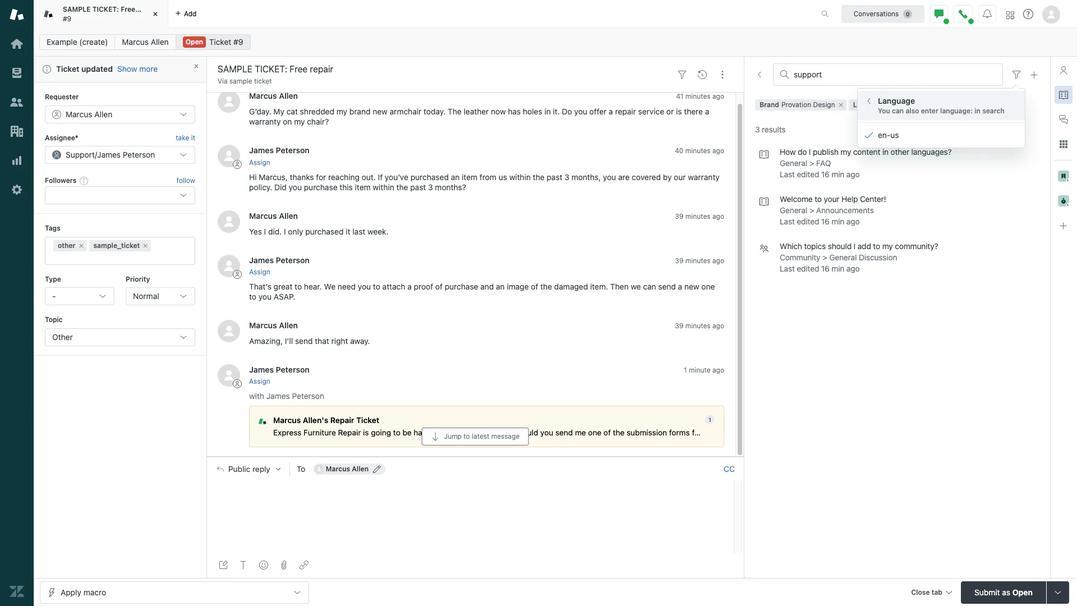 Task type: vqa. For each thing, say whether or not it's contained in the screenshot.
right 1
yes



Task type: locate. For each thing, give the bounding box(es) containing it.
39 minutes ago up minute
[[675, 322, 725, 330]]

3 last from the top
[[780, 264, 795, 273]]

language
[[878, 96, 915, 106], [853, 101, 886, 109]]

> down topics
[[823, 253, 828, 262]]

as
[[1002, 587, 1011, 597]]

edited
[[797, 170, 820, 179], [797, 217, 820, 226], [797, 264, 820, 273]]

1 vertical spatial assign button
[[249, 267, 270, 277]]

peterson for second avatar from the top of the conversationlabel log
[[276, 146, 310, 155]]

39 minutes ago text field
[[675, 256, 725, 265], [675, 322, 725, 330]]

remove image
[[909, 102, 915, 108]]

hi marcus, thanks for reaching out. if you've purchased an item from us within the past 3 months, you are covered by our warranty policy. did you purchase this item within the past 3 months?
[[249, 172, 722, 192]]

other down tags
[[58, 241, 75, 250]]

james peterson link for great
[[249, 255, 310, 265]]

you inside g'day. my cat shredded my brand new armchair today. the leather now has holes in it. do you offer a repair service or is there a warranty on my chair?
[[574, 107, 588, 116]]

customer context image
[[1060, 66, 1069, 75]]

1 horizontal spatial add
[[858, 241, 871, 251]]

a right we
[[678, 282, 683, 291]]

organizations image
[[10, 124, 24, 139]]

it left the last
[[346, 227, 350, 236]]

publish
[[813, 147, 839, 157]]

us down the "language en-us"
[[891, 130, 899, 140]]

get started image
[[10, 36, 24, 51]]

marcus.allen@example.com image
[[315, 464, 324, 473]]

1 min from the top
[[832, 170, 845, 179]]

purchase down thanks
[[304, 182, 338, 192]]

0 horizontal spatial send
[[295, 336, 313, 346]]

last for ‭how do i publish my content in other languages?‬ ‭general‬ > ‭faq‬ last edited 16 min ago
[[780, 170, 795, 179]]

with james peterson
[[249, 391, 324, 401]]

1 vertical spatial it
[[346, 227, 350, 236]]

to up discussion
[[873, 241, 881, 251]]

remove image right sample_ticket
[[142, 242, 149, 249]]

can inside language you can also enter language: in search
[[892, 107, 904, 115]]

1 vertical spatial min
[[832, 217, 845, 226]]

4 avatar image from the top
[[218, 255, 240, 277]]

james peterson link up great
[[249, 255, 310, 265]]

2 vertical spatial 39
[[675, 322, 684, 330]]

1 vertical spatial armchair
[[459, 428, 491, 437]]

add up discussion
[[858, 241, 871, 251]]

peterson inside assignee* element
[[123, 150, 155, 159]]

send left me
[[556, 428, 573, 437]]

reaching
[[328, 172, 360, 182]]

2 horizontal spatial ticket
[[356, 416, 379, 425]]

assign
[[249, 158, 270, 166], [249, 268, 270, 276], [249, 377, 270, 386]]

0 vertical spatial it
[[191, 133, 195, 142]]

1 horizontal spatial #9
[[234, 37, 243, 47]]

3 avatar image from the top
[[218, 210, 240, 233]]

alert containing ticket updated
[[34, 57, 207, 83]]

1 last from the top
[[780, 170, 795, 179]]

james peterson link up marcus,
[[249, 146, 310, 155]]

1 vertical spatial purchase
[[445, 282, 478, 291]]

for
[[316, 172, 326, 182], [692, 428, 702, 437]]

3 min from the top
[[832, 264, 845, 273]]

1 39 minutes ago text field from the top
[[675, 256, 725, 265]]

free
[[121, 5, 135, 14]]

1 minutes from the top
[[686, 92, 711, 101]]

0 vertical spatial ticket
[[209, 37, 231, 47]]

i right should
[[854, 241, 856, 251]]

send right we
[[658, 282, 676, 291]]

0 vertical spatial armchair
[[390, 107, 422, 116]]

edited down ‭welcome
[[797, 217, 820, 226]]

an inside hi marcus, thanks for reaching out. if you've purchased an item from us within the past 3 months, you are covered by our warranty policy. did you purchase this item within the past 3 months?
[[451, 172, 460, 182]]

ticket inside secondary element
[[209, 37, 231, 47]]

clear filters link
[[920, 99, 966, 111]]

language up "en-us" on the right
[[853, 101, 886, 109]]

1 horizontal spatial is
[[676, 107, 682, 116]]

1 vertical spatial assign
[[249, 268, 270, 276]]

peterson for fourth avatar
[[276, 255, 310, 265]]

0 vertical spatial 39 minutes ago
[[675, 212, 725, 220]]

2 vertical spatial us
[[499, 172, 507, 182]]

0 vertical spatial assign
[[249, 158, 270, 166]]

language up you
[[878, 96, 915, 106]]

displays possible ticket submission types image
[[1054, 588, 1063, 597]]

i right did.
[[284, 227, 286, 236]]

1 james peterson assign from the top
[[249, 146, 310, 166]]

16 down the ‭announcements‬
[[822, 217, 830, 226]]

ticket inside ticket updated show more
[[56, 64, 79, 74]]

menu containing language
[[858, 88, 1026, 148]]

16 inside ‭welcome to your help center!‬ ‭general‬ > ‭announcements‬ last edited 16 min ago
[[822, 217, 830, 226]]

39
[[675, 212, 684, 220], [675, 256, 684, 265], [675, 322, 684, 330]]

0 horizontal spatial an
[[451, 172, 460, 182]]

new right we
[[685, 282, 700, 291]]

1 assign from the top
[[249, 158, 270, 166]]

jump
[[444, 432, 462, 440]]

ticket down "example"
[[56, 64, 79, 74]]

filter image
[[1012, 70, 1021, 79]]

0 vertical spatial ‭general‬
[[780, 158, 808, 168]]

assign button up that's
[[249, 267, 270, 277]]

can right we
[[643, 282, 656, 291]]

1 minute ago text field
[[684, 366, 725, 374]]

1 horizontal spatial past
[[547, 172, 563, 182]]

marcus inside marcus allen's repair ticket express furniture repair is going to be handling his armchair repair. could you send me one of the submission forms for a repair? i'm out of physical copies in the office
[[273, 416, 301, 425]]

remove image
[[838, 102, 844, 108], [78, 242, 84, 249], [142, 242, 149, 249]]

james peterson link
[[249, 146, 310, 155], [249, 255, 310, 265], [249, 365, 310, 374]]

you've
[[385, 172, 409, 182]]

1 horizontal spatial new
[[685, 282, 700, 291]]

0 vertical spatial new
[[373, 107, 388, 116]]

assign for hi
[[249, 158, 270, 166]]

tab
[[34, 0, 168, 28]]

marcus allen's repair ticket express furniture repair is going to be handling his armchair repair. could you send me one of the submission forms for a repair? i'm out of physical copies in the office
[[273, 416, 873, 437]]

to left hear.
[[295, 282, 302, 291]]

2 horizontal spatial remove image
[[838, 102, 844, 108]]

39 minutes ago down our
[[675, 212, 725, 220]]

min inside ‭which topics should i add to my community?‬ community > general discussion last edited 16 min ago
[[832, 264, 845, 273]]

> inside ‭welcome to your help center!‬ ‭general‬ > ‭announcements‬ last edited 16 min ago
[[810, 206, 814, 215]]

0 horizontal spatial can
[[643, 282, 656, 291]]

2 ‭general‬ from the top
[[780, 206, 808, 215]]

away.
[[350, 336, 370, 346]]

2 vertical spatial james peterson link
[[249, 365, 310, 374]]

0 vertical spatial min
[[832, 170, 845, 179]]

james up that's
[[249, 255, 274, 265]]

1 for 1
[[709, 417, 712, 423]]

james peterson assign up the "with james peterson"
[[249, 365, 310, 386]]

bookmarks image
[[1058, 171, 1070, 182]]

leather
[[464, 107, 489, 116]]

show more button
[[117, 64, 158, 74]]

1 vertical spatial ‭general‬
[[780, 206, 808, 215]]

min for i
[[832, 264, 845, 273]]

16 inside ‭which topics should i add to my community?‬ community > general discussion last edited 16 min ago
[[822, 264, 830, 273]]

1 horizontal spatial purchase
[[445, 282, 478, 291]]

james peterson assign for great
[[249, 255, 310, 276]]

39 minutes ago for amazing, i'll send that right away.
[[675, 322, 725, 330]]

add right close image
[[184, 9, 197, 18]]

updated
[[81, 64, 113, 74]]

3 16 from the top
[[822, 264, 830, 273]]

0 vertical spatial last
[[780, 170, 795, 179]]

last inside ‭which topics should i add to my community?‬ community > general discussion last edited 16 min ago
[[780, 264, 795, 273]]

my up discussion
[[883, 241, 893, 251]]

i right yes
[[264, 227, 266, 236]]

1 vertical spatial is
[[363, 428, 369, 437]]

repair left service on the right
[[615, 107, 636, 116]]

min up your
[[832, 170, 845, 179]]

1 vertical spatial 39 minutes ago
[[675, 256, 725, 265]]

insert emojis image
[[259, 561, 268, 570]]

0 vertical spatial >
[[810, 158, 814, 168]]

#9 inside secondary element
[[234, 37, 243, 47]]

0 horizontal spatial 3
[[428, 182, 433, 192]]

3 assign from the top
[[249, 377, 270, 386]]

close ticket collision notification image
[[193, 63, 200, 69]]

1 ‭general‬ from the top
[[780, 158, 808, 168]]

it inside conversationlabel log
[[346, 227, 350, 236]]

2 vertical spatial 39 minutes ago
[[675, 322, 725, 330]]

Subject field
[[215, 62, 670, 76]]

allen up cat
[[279, 91, 298, 101]]

0 horizontal spatial it
[[191, 133, 195, 142]]

1 vertical spatial purchased
[[305, 227, 344, 236]]

3 39 minutes ago from the top
[[675, 322, 725, 330]]

shredded
[[300, 107, 334, 116]]

1 vertical spatial for
[[692, 428, 702, 437]]

0 vertical spatial #9
[[63, 14, 71, 23]]

conversationlabel log
[[207, 82, 873, 457]]

0 horizontal spatial new
[[373, 107, 388, 116]]

16 for i
[[822, 170, 830, 179]]

0 horizontal spatial is
[[363, 428, 369, 437]]

1 horizontal spatial repair
[[615, 107, 636, 116]]

3 minutes from the top
[[686, 212, 711, 220]]

1 vertical spatial >
[[810, 206, 814, 215]]

2 vertical spatial 16
[[822, 264, 830, 273]]

james peterson link up the "with james peterson"
[[249, 365, 310, 374]]

purchase inside hi marcus, thanks for reaching out. if you've purchased an item from us within the past 3 months, you are covered by our warranty policy. did you purchase this item within the past 3 months?
[[304, 182, 338, 192]]

in left search
[[975, 107, 981, 115]]

image
[[507, 282, 529, 291]]

is
[[676, 107, 682, 116], [363, 428, 369, 437]]

latest
[[472, 432, 490, 440]]

format text image
[[239, 561, 248, 570]]

1 vertical spatial 16
[[822, 217, 830, 226]]

ago inside ‭how do i publish my content in other languages?‬ ‭general‬ > ‭faq‬ last edited 16 min ago
[[847, 170, 860, 179]]

1 vertical spatial 3
[[565, 172, 570, 182]]

with
[[249, 391, 264, 401]]

‭welcome to your help center!‬ ‭general‬ > ‭announcements‬ last edited 16 min ago
[[780, 194, 887, 226]]

1 horizontal spatial armchair
[[459, 428, 491, 437]]

my right on at the top
[[294, 117, 305, 126]]

0 vertical spatial repair
[[137, 5, 157, 14]]

on
[[283, 117, 292, 126]]

apply macro
[[61, 587, 106, 597]]

warranty right our
[[688, 172, 720, 182]]

0 vertical spatial 39 minutes ago text field
[[675, 256, 725, 265]]

1 vertical spatial can
[[643, 282, 656, 291]]

the inside that's great to hear. we need you to attach a proof of purchase and an image of the damaged item. then we can send a new one to you asap.
[[541, 282, 552, 291]]

ticket up via in the top of the page
[[209, 37, 231, 47]]

minutes for g'day. my cat shredded my brand new armchair today. the leather now has holes in it. do you offer a repair service or is there a warranty on my chair?
[[686, 92, 711, 101]]

allen up support / james peterson
[[94, 109, 112, 119]]

0 vertical spatial 3
[[755, 125, 760, 134]]

(create)
[[79, 37, 108, 47]]

/
[[95, 150, 97, 159]]

1 horizontal spatial an
[[496, 282, 505, 291]]

en- down you
[[878, 130, 891, 140]]

topic element
[[45, 328, 195, 346]]

0 vertical spatial an
[[451, 172, 460, 182]]

0 vertical spatial open
[[186, 38, 203, 46]]

marcus inside requester element
[[66, 109, 92, 119]]

2 minutes from the top
[[686, 147, 711, 155]]

0 vertical spatial 39
[[675, 212, 684, 220]]

priority
[[126, 275, 150, 283]]

edited inside ‭which topics should i add to my community?‬ community > general discussion last edited 16 min ago
[[797, 264, 820, 273]]

> left "‭faq‬"
[[810, 158, 814, 168]]

5 minutes from the top
[[686, 322, 711, 330]]

1 vertical spatial us
[[891, 130, 899, 140]]

0 vertical spatial one
[[702, 282, 715, 291]]

topics
[[804, 241, 826, 251]]

en-
[[888, 101, 899, 109], [878, 130, 891, 140]]

1 assign button from the top
[[249, 158, 270, 168]]

you down thanks
[[289, 182, 302, 192]]

2 min from the top
[[832, 217, 845, 226]]

in inside ‭how do i publish my content in other languages?‬ ‭general‬ > ‭faq‬ last edited 16 min ago
[[883, 147, 889, 157]]

an
[[451, 172, 460, 182], [496, 282, 505, 291]]

james right support at top
[[97, 150, 121, 159]]

1 vertical spatial last
[[780, 217, 795, 226]]

assign up hi
[[249, 158, 270, 166]]

16 down "‭faq‬"
[[822, 170, 830, 179]]

reporting image
[[10, 153, 24, 168]]

assign button up with
[[249, 377, 270, 387]]

purchase left and
[[445, 282, 478, 291]]

it right take
[[191, 133, 195, 142]]

#9 down sample
[[63, 14, 71, 23]]

in inside marcus allen's repair ticket express furniture repair is going to be handling his armchair repair. could you send me one of the submission forms for a repair? i'm out of physical copies in the office
[[831, 428, 837, 437]]

ago
[[713, 92, 725, 101], [713, 147, 725, 155], [847, 170, 860, 179], [713, 212, 725, 220], [847, 217, 860, 226], [713, 256, 725, 265], [847, 264, 860, 273], [713, 322, 725, 330], [713, 366, 725, 374]]

1 vertical spatial 39 minutes ago text field
[[675, 322, 725, 330]]

1 horizontal spatial for
[[692, 428, 702, 437]]

an inside that's great to hear. we need you to attach a proof of purchase and an image of the damaged item. then we can send a new one to you asap.
[[496, 282, 505, 291]]

normal button
[[126, 287, 195, 305]]

requester element
[[45, 105, 195, 123]]

min down general
[[832, 264, 845, 273]]

can
[[892, 107, 904, 115], [643, 282, 656, 291]]

armchair inside marcus allen's repair ticket express furniture repair is going to be handling his armchair repair. could you send me one of the submission forms for a repair? i'm out of physical copies in the office
[[459, 428, 491, 437]]

info on adding followers image
[[80, 176, 89, 185]]

minutes down 39 minutes ago text box
[[686, 256, 711, 265]]

ticket
[[209, 37, 231, 47], [56, 64, 79, 74], [356, 416, 379, 425]]

armchair inside g'day. my cat shredded my brand new armchair today. the leather now has holes in it. do you offer a repair service or is there a warranty on my chair?
[[390, 107, 422, 116]]

last for ‭which topics should i add to my community?‬ community > general discussion last edited 16 min ago
[[780, 264, 795, 273]]

via sample ticket
[[218, 77, 272, 85]]

2 vertical spatial ticket
[[356, 416, 379, 425]]

alert
[[34, 57, 207, 83]]

add
[[184, 9, 197, 18], [858, 241, 871, 251]]

edited inside ‭how do i publish my content in other languages?‬ ‭general‬ > ‭faq‬ last edited 16 min ago
[[797, 170, 820, 179]]

language inside language you can also enter language: in search
[[878, 96, 915, 106]]

minutes up minute
[[686, 322, 711, 330]]

2 39 minutes ago text field from the top
[[675, 322, 725, 330]]

sample
[[63, 5, 91, 14]]

james peterson link for marcus,
[[249, 146, 310, 155]]

notifications image
[[983, 9, 992, 18]]

us left remove image
[[899, 101, 906, 109]]

2 vertical spatial edited
[[797, 264, 820, 273]]

are
[[618, 172, 630, 182]]

1 16 from the top
[[822, 170, 830, 179]]

marcus allen link up my
[[249, 91, 298, 101]]

0 horizontal spatial add
[[184, 9, 197, 18]]

language menu item
[[858, 91, 1025, 120]]

‭which
[[780, 241, 802, 251]]

1 edited from the top
[[797, 170, 820, 179]]

0 horizontal spatial one
[[588, 428, 602, 437]]

3 edited from the top
[[797, 264, 820, 273]]

marcus allen link up did.
[[249, 211, 298, 220]]

39 minutes ago text field up minute
[[675, 322, 725, 330]]

new
[[373, 107, 388, 116], [685, 282, 700, 291]]

edited down community
[[797, 264, 820, 273]]

3 39 from the top
[[675, 322, 684, 330]]

2 assign button from the top
[[249, 267, 270, 277]]

min down the ‭announcements‬
[[832, 217, 845, 226]]

i inside ‭which topics should i add to my community?‬ community > general discussion last edited 16 min ago
[[854, 241, 856, 251]]

1 horizontal spatial remove image
[[142, 242, 149, 249]]

also
[[906, 107, 920, 115]]

min inside ‭how do i publish my content in other languages?‬ ‭general‬ > ‭faq‬ last edited 16 min ago
[[832, 170, 845, 179]]

out
[[751, 428, 762, 437]]

16 inside ‭how do i publish my content in other languages?‬ ‭general‬ > ‭faq‬ last edited 16 min ago
[[822, 170, 830, 179]]

2 vertical spatial >
[[823, 253, 828, 262]]

2 vertical spatial send
[[556, 428, 573, 437]]

allen down close image
[[151, 37, 169, 47]]

repair inside sample ticket: free repair #9
[[137, 5, 157, 14]]

purchased inside hi marcus, thanks for reaching out. if you've purchased an item from us within the past 3 months, you are covered by our warranty policy. did you purchase this item within the past 3 months?
[[411, 172, 449, 182]]

min
[[832, 170, 845, 179], [832, 217, 845, 226], [832, 264, 845, 273]]

0 vertical spatial can
[[892, 107, 904, 115]]

1 for 1 minute ago
[[684, 366, 687, 374]]

content
[[854, 147, 881, 157]]

min for publish
[[832, 170, 845, 179]]

0 vertical spatial past
[[547, 172, 563, 182]]

my
[[337, 107, 347, 116], [294, 117, 305, 126], [841, 147, 851, 157], [883, 241, 893, 251]]

us right the from
[[499, 172, 507, 182]]

knowledge image
[[1060, 90, 1069, 99]]

1 vertical spatial ticket
[[56, 64, 79, 74]]

0 horizontal spatial past
[[410, 182, 426, 192]]

1 horizontal spatial item
[[462, 172, 478, 182]]

> inside ‭which topics should i add to my community?‬ community > general discussion last edited 16 min ago
[[823, 253, 828, 262]]

None field
[[794, 70, 996, 80]]

0 horizontal spatial #9
[[63, 14, 71, 23]]

ticket inside marcus allen's repair ticket express furniture repair is going to be handling his armchair repair. could you send me one of the submission forms for a repair? i'm out of physical copies in the office
[[356, 416, 379, 425]]

item
[[462, 172, 478, 182], [355, 182, 371, 192]]

language:
[[941, 107, 973, 115]]

2 last from the top
[[780, 217, 795, 226]]

i
[[809, 147, 811, 157], [264, 227, 266, 236], [284, 227, 286, 236], [854, 241, 856, 251]]

0 vertical spatial purchased
[[411, 172, 449, 182]]

james for fourth avatar
[[249, 255, 274, 265]]

i inside ‭how do i publish my content in other languages?‬ ‭general‬ > ‭faq‬ last edited 16 min ago
[[809, 147, 811, 157]]

repair up furniture
[[330, 416, 354, 425]]

draft mode image
[[219, 561, 228, 570]]

edited inside ‭welcome to your help center!‬ ‭general‬ > ‭announcements‬ last edited 16 min ago
[[797, 217, 820, 226]]

my left the brand
[[337, 107, 347, 116]]

1 james peterson link from the top
[[249, 146, 310, 155]]

is inside g'day. my cat shredded my brand new armchair today. the leather now has holes in it. do you offer a repair service or is there a warranty on my chair?
[[676, 107, 682, 116]]

that
[[315, 336, 329, 346]]

open
[[186, 38, 203, 46], [1013, 587, 1033, 597]]

0 vertical spatial 1
[[684, 366, 687, 374]]

of right proof
[[435, 282, 443, 291]]

send right i'll
[[295, 336, 313, 346]]

1 avatar image from the top
[[218, 91, 240, 113]]

39 for amazing, i'll send that right away.
[[675, 322, 684, 330]]

for right thanks
[[316, 172, 326, 182]]

hear.
[[304, 282, 322, 291]]

39 minutes ago
[[675, 212, 725, 220], [675, 256, 725, 265], [675, 322, 725, 330]]

us
[[899, 101, 906, 109], [891, 130, 899, 140], [499, 172, 507, 182]]

1 vertical spatial new
[[685, 282, 700, 291]]

0 horizontal spatial armchair
[[390, 107, 422, 116]]

1 vertical spatial #9
[[234, 37, 243, 47]]

repair right furniture
[[338, 428, 361, 437]]

39 minutes ago down 39 minutes ago text box
[[675, 256, 725, 265]]

marcus allen up more
[[122, 37, 169, 47]]

amazing, i'll send that right away.
[[249, 336, 370, 346]]

the
[[533, 172, 545, 182], [397, 182, 408, 192], [541, 282, 552, 291], [613, 428, 625, 437], [839, 428, 851, 437]]

show
[[117, 64, 137, 74]]

my right publish
[[841, 147, 851, 157]]

1 horizontal spatial within
[[509, 172, 531, 182]]

to right 'jump'
[[464, 432, 470, 440]]

a left repair?
[[704, 428, 709, 437]]

2 edited from the top
[[797, 217, 820, 226]]

2 horizontal spatial send
[[658, 282, 676, 291]]

in right 'copies'
[[831, 428, 837, 437]]

min inside ‭welcome to your help center!‬ ‭general‬ > ‭announcements‬ last edited 16 min ago
[[832, 217, 845, 226]]

remove image for sample_ticket
[[142, 242, 149, 249]]

james peterson assign up marcus,
[[249, 146, 310, 166]]

my inside ‭which topics should i add to my community?‬ community > general discussion last edited 16 min ago
[[883, 241, 893, 251]]

2 16 from the top
[[822, 217, 830, 226]]

1 vertical spatial repair
[[615, 107, 636, 116]]

0 horizontal spatial item
[[355, 182, 371, 192]]

item left the from
[[462, 172, 478, 182]]

offer
[[590, 107, 607, 116]]

last inside ‭how do i publish my content in other languages?‬ ‭general‬ > ‭faq‬ last edited 16 min ago
[[780, 170, 795, 179]]

0 horizontal spatial for
[[316, 172, 326, 182]]

in down "en-us" on the right
[[883, 147, 889, 157]]

2 assign from the top
[[249, 268, 270, 276]]

repair right free
[[137, 5, 157, 14]]

language for language you can also enter language: in search
[[878, 96, 915, 106]]

take
[[176, 133, 189, 142]]

to inside ‭welcome to your help center!‬ ‭general‬ > ‭announcements‬ last edited 16 min ago
[[815, 194, 822, 204]]

for right forms
[[692, 428, 702, 437]]

2 james peterson assign from the top
[[249, 255, 310, 276]]

0 vertical spatial james peterson assign
[[249, 146, 310, 166]]

1 39 from the top
[[675, 212, 684, 220]]

via
[[218, 77, 228, 85]]

james peterson assign
[[249, 146, 310, 166], [249, 255, 310, 276], [249, 365, 310, 386]]

marcus allen link for yes
[[249, 211, 298, 220]]

in inside g'day. my cat shredded my brand new armchair today. the leather now has holes in it. do you offer a repair service or is there a warranty on my chair?
[[545, 107, 551, 116]]

repair.
[[493, 428, 515, 437]]

40
[[675, 147, 684, 155]]

one inside marcus allen's repair ticket express furniture repair is going to be handling his armchair repair. could you send me one of the submission forms for a repair? i'm out of physical copies in the office
[[588, 428, 602, 437]]

minutes for amazing, i'll send that right away.
[[686, 322, 711, 330]]

2 39 minutes ago from the top
[[675, 256, 725, 265]]

1 39 minutes ago from the top
[[675, 212, 725, 220]]

hi
[[249, 172, 257, 182]]

marcus allen inside secondary element
[[122, 37, 169, 47]]

damaged
[[554, 282, 588, 291]]

ticket
[[254, 77, 272, 85]]

james for second avatar from the top of the conversationlabel log
[[249, 146, 274, 155]]

1 horizontal spatial 1
[[709, 417, 712, 423]]

warranty down g'day.
[[249, 117, 281, 126]]

minutes up there
[[686, 92, 711, 101]]

> inside ‭how do i publish my content in other languages?‬ ‭general‬ > ‭faq‬ last edited 16 min ago
[[810, 158, 814, 168]]

by
[[663, 172, 672, 182]]

menu
[[858, 88, 1026, 148]]

edited for topics
[[797, 264, 820, 273]]

a left proof
[[408, 282, 412, 291]]

2 vertical spatial assign
[[249, 377, 270, 386]]

avatar image
[[218, 91, 240, 113], [218, 145, 240, 167], [218, 210, 240, 233], [218, 255, 240, 277], [218, 320, 240, 342], [218, 364, 240, 387]]

0 vertical spatial james peterson link
[[249, 146, 310, 155]]

last down ‭welcome
[[780, 217, 795, 226]]

1 horizontal spatial purchased
[[411, 172, 449, 182]]

brand provation design
[[760, 101, 835, 109]]

ticket for ticket #9
[[209, 37, 231, 47]]

-
[[52, 291, 56, 301]]

purchase
[[304, 182, 338, 192], [445, 282, 478, 291]]

1 horizontal spatial can
[[892, 107, 904, 115]]

1 vertical spatial item
[[355, 182, 371, 192]]

you right do
[[574, 107, 588, 116]]

has
[[508, 107, 521, 116]]

past left months?
[[410, 182, 426, 192]]

open right as
[[1013, 587, 1033, 597]]

to
[[297, 464, 305, 473]]

us inside hi marcus, thanks for reaching out. if you've purchased an item from us within the past 3 months, you are covered by our warranty policy. did you purchase this item within the past 3 months?
[[499, 172, 507, 182]]

armchair
[[390, 107, 422, 116], [459, 428, 491, 437]]

of right the image
[[531, 282, 538, 291]]

2 vertical spatial last
[[780, 264, 795, 273]]

or
[[667, 107, 674, 116]]

1 vertical spatial en-
[[878, 130, 891, 140]]

‭general‬ down ‭how
[[780, 158, 808, 168]]

1 vertical spatial edited
[[797, 217, 820, 226]]

assign up that's
[[249, 268, 270, 276]]

assign button for that's
[[249, 267, 270, 277]]

new inside g'day. my cat shredded my brand new armchair today. the leather now has holes in it. do you offer a repair service or is there a warranty on my chair?
[[373, 107, 388, 116]]

39 minutes ago text field
[[675, 212, 725, 220]]

1 vertical spatial open
[[1013, 587, 1033, 597]]

2 james peterson link from the top
[[249, 255, 310, 265]]



Task type: describe. For each thing, give the bounding box(es) containing it.
yes
[[249, 227, 262, 236]]

close tab button
[[907, 581, 957, 605]]

3 assign button from the top
[[249, 377, 270, 387]]

covered
[[632, 172, 661, 182]]

followers element
[[45, 187, 195, 205]]

open inside secondary element
[[186, 38, 203, 46]]

0 vertical spatial en-
[[888, 101, 899, 109]]

policy.
[[249, 182, 272, 192]]

cc
[[724, 464, 735, 473]]

marcus allen inside requester element
[[66, 109, 112, 119]]

peterson up allen's
[[292, 391, 324, 401]]

repair?
[[711, 428, 735, 437]]

marcus allen right marcus.allen@example.com image
[[326, 464, 369, 473]]

close tab
[[912, 588, 943, 596]]

to down that's
[[249, 292, 256, 301]]

me
[[575, 428, 586, 437]]

followers
[[45, 176, 76, 185]]

0 vertical spatial us
[[899, 101, 906, 109]]

repair inside g'day. my cat shredded my brand new armchair today. the leather now has holes in it. do you offer a repair service or is there a warranty on my chair?
[[615, 107, 636, 116]]

james inside assignee* element
[[97, 150, 121, 159]]

peterson for 6th avatar from the top
[[276, 365, 310, 374]]

marcus down ticket
[[249, 91, 277, 101]]

allen left edit user image
[[352, 464, 369, 473]]

close
[[912, 588, 930, 596]]

send inside marcus allen's repair ticket express furniture repair is going to be handling his armchair repair. could you send me one of the submission forms for a repair? i'm out of physical copies in the office
[[556, 428, 573, 437]]

3 james peterson link from the top
[[249, 365, 310, 374]]

center!‬
[[860, 194, 887, 204]]

the left submission
[[613, 428, 625, 437]]

39 minutes ago for yes i did. i only purchased it last week.
[[675, 212, 725, 220]]

‭announcements‬
[[816, 206, 874, 215]]

brand
[[760, 101, 779, 109]]

last inside ‭welcome to your help center!‬ ‭general‬ > ‭announcements‬ last edited 16 min ago
[[780, 217, 795, 226]]

provation
[[782, 101, 812, 109]]

holes
[[523, 107, 543, 116]]

marcus allen link for amazing,
[[249, 320, 298, 330]]

en-us menu item
[[858, 125, 1025, 145]]

ticket actions image
[[718, 70, 727, 79]]

can inside that's great to hear. we need you to attach a proof of purchase and an image of the damaged item. then we can send a new one to you asap.
[[643, 282, 656, 291]]

the down you've
[[397, 182, 408, 192]]

then
[[610, 282, 629, 291]]

marcus up amazing,
[[249, 320, 277, 330]]

reply
[[253, 464, 270, 473]]

of right out
[[764, 428, 772, 437]]

help
[[842, 194, 858, 204]]

2 vertical spatial 3
[[428, 182, 433, 192]]

conversations
[[854, 9, 899, 18]]

you down that's
[[259, 292, 272, 301]]

example (create)
[[47, 37, 108, 47]]

submit as open
[[975, 587, 1033, 597]]

you right need
[[358, 282, 371, 291]]

3 results
[[755, 125, 786, 134]]

right
[[331, 336, 348, 346]]

send inside that's great to hear. we need you to attach a proof of purchase and an image of the damaged item. then we can send a new one to you asap.
[[658, 282, 676, 291]]

1 vertical spatial repair
[[338, 428, 361, 437]]

1 horizontal spatial 3
[[565, 172, 570, 182]]

40 minutes ago text field
[[675, 147, 725, 155]]

language en-us
[[853, 101, 906, 109]]

en- inside menu item
[[878, 130, 891, 140]]

tab containing sample ticket: free repair
[[34, 0, 168, 28]]

‭general‬ inside ‭welcome to your help center!‬ ‭general‬ > ‭announcements‬ last edited 16 min ago
[[780, 206, 808, 215]]

for inside marcus allen's repair ticket express furniture repair is going to be handling his armchair repair. could you send me one of the submission forms for a repair? i'm out of physical copies in the office
[[692, 428, 702, 437]]

add inside dropdown button
[[184, 9, 197, 18]]

marcus allen up amazing,
[[249, 320, 298, 330]]

now
[[491, 107, 506, 116]]

sample ticket: free repair #9
[[63, 5, 157, 23]]

that's great to hear. we need you to attach a proof of purchase and an image of the damaged item. then we can send a new one to you asap.
[[249, 282, 717, 301]]

message
[[491, 432, 520, 440]]

brand
[[349, 107, 371, 116]]

in inside language you can also enter language: in search
[[975, 107, 981, 115]]

great
[[274, 282, 293, 291]]

tabs tab list
[[34, 0, 810, 28]]

take it
[[176, 133, 195, 142]]

apps image
[[1060, 140, 1069, 149]]

james right with
[[266, 391, 290, 401]]

get help image
[[1024, 9, 1034, 19]]

marcus allen link inside secondary element
[[115, 34, 176, 50]]

results
[[762, 125, 786, 134]]

add inside ‭which topics should i add to my community?‬ community > general discussion last edited 16 min ago
[[858, 241, 871, 251]]

to inside button
[[464, 432, 470, 440]]

public reply button
[[207, 457, 289, 481]]

assignee* element
[[45, 146, 195, 164]]

6 avatar image from the top
[[218, 364, 240, 387]]

the left office
[[839, 428, 851, 437]]

sample_ticket
[[93, 241, 140, 250]]

last
[[353, 227, 365, 236]]

item.
[[590, 282, 608, 291]]

ticket:
[[92, 5, 119, 14]]

to inside ‭which topics should i add to my community?‬ community > general discussion last edited 16 min ago
[[873, 241, 881, 251]]

his
[[447, 428, 457, 437]]

0 vertical spatial repair
[[330, 416, 354, 425]]

allen inside marcus allen link
[[151, 37, 169, 47]]

minutes for yes i did. i only purchased it last week.
[[686, 212, 711, 220]]

office
[[853, 428, 873, 437]]

of right me
[[604, 428, 611, 437]]

yes i did. i only purchased it last week.
[[249, 227, 389, 236]]

marcus up yes
[[249, 211, 277, 220]]

proof
[[414, 282, 433, 291]]

one inside that's great to hear. we need you to attach a proof of purchase and an image of the damaged item. then we can send a new one to you asap.
[[702, 282, 715, 291]]

be
[[403, 428, 412, 437]]

thanks
[[290, 172, 314, 182]]

is inside marcus allen's repair ticket express furniture repair is going to be handling his armchair repair. could you send me one of the submission forms for a repair? i'm out of physical copies in the office
[[363, 428, 369, 437]]

months,
[[572, 172, 601, 182]]

take it button
[[176, 132, 195, 144]]

service
[[638, 107, 665, 116]]

jump to latest message
[[444, 432, 520, 440]]

public
[[228, 464, 250, 473]]

we
[[324, 282, 336, 291]]

‭which topics should i add to my community?‬ community > general discussion last edited 16 min ago
[[780, 241, 939, 273]]

40 minutes ago
[[675, 147, 725, 155]]

2 avatar image from the top
[[218, 145, 240, 167]]

you left are
[[603, 172, 616, 182]]

my
[[274, 107, 284, 116]]

jump to latest message button
[[422, 427, 529, 445]]

1 vertical spatial other
[[58, 241, 75, 250]]

months?
[[435, 182, 466, 192]]

purchase inside that's great to hear. we need you to attach a proof of purchase and an image of the damaged item. then we can send a new one to you asap.
[[445, 282, 478, 291]]

admin image
[[10, 182, 24, 197]]

marcus allen up did.
[[249, 211, 298, 220]]

allen up i'll
[[279, 320, 298, 330]]

a right there
[[705, 107, 710, 116]]

james for 6th avatar from the top
[[249, 365, 274, 374]]

16 for should
[[822, 264, 830, 273]]

marcus allen link for g'day.
[[249, 91, 298, 101]]

edited for do
[[797, 170, 820, 179]]

that's
[[249, 282, 272, 291]]

warranty inside g'day. my cat shredded my brand new armchair today. the leather now has holes in it. do you offer a repair service or is there a warranty on my chair?
[[249, 117, 281, 126]]

allen inside requester element
[[94, 109, 112, 119]]

a right 'offer'
[[609, 107, 613, 116]]

marcus allen up my
[[249, 91, 298, 101]]

g'day. my cat shredded my brand new armchair today. the leather now has holes in it. do you offer a repair service or is there a warranty on my chair?
[[249, 107, 710, 126]]

do
[[562, 107, 572, 116]]

add link (cmd k) image
[[300, 561, 309, 570]]

public reply
[[228, 464, 270, 473]]

39 for yes i did. i only purchased it last week.
[[675, 212, 684, 220]]

submission
[[627, 428, 667, 437]]

ago inside ‭which topics should i add to my community?‬ community > general discussion last edited 16 min ago
[[847, 264, 860, 273]]

type
[[45, 275, 61, 283]]

marcus inside secondary element
[[122, 37, 149, 47]]

remove image for other
[[78, 242, 84, 249]]

button displays agent's chat status as online. image
[[935, 9, 944, 18]]

community
[[780, 253, 821, 262]]

ago inside ‭welcome to your help center!‬ ‭general‬ > ‭announcements‬ last edited 16 min ago
[[847, 217, 860, 226]]

0 horizontal spatial within
[[373, 182, 394, 192]]

time tracking image
[[1058, 195, 1070, 207]]

language for language en-us
[[853, 101, 886, 109]]

back image
[[755, 70, 764, 79]]

do
[[798, 147, 807, 157]]

other inside ‭how do i publish my content in other languages?‬ ‭general‬ > ‭faq‬ last edited 16 min ago
[[891, 147, 910, 157]]

1 vertical spatial send
[[295, 336, 313, 346]]

‭faq‬
[[816, 158, 831, 168]]

assign button for hi
[[249, 158, 270, 168]]

to inside marcus allen's repair ticket express furniture repair is going to be handling his armchair repair. could you send me one of the submission forms for a repair? i'm out of physical copies in the office
[[393, 428, 401, 437]]

main element
[[0, 0, 34, 606]]

the
[[448, 107, 462, 116]]

secondary element
[[34, 31, 1077, 53]]

close image
[[150, 8, 161, 20]]

events image
[[698, 70, 707, 79]]

from
[[480, 172, 497, 182]]

filter image
[[678, 70, 687, 79]]

4 minutes from the top
[[686, 256, 711, 265]]

languages?‬
[[912, 147, 952, 157]]

edit user image
[[373, 465, 381, 473]]

zendesk image
[[10, 584, 24, 599]]

warranty inside hi marcus, thanks for reaching out. if you've purchased an item from us within the past 3 months, you are covered by our warranty policy. did you purchase this item within the past 3 months?
[[688, 172, 720, 182]]

requester
[[45, 93, 79, 101]]

0 vertical spatial within
[[509, 172, 531, 182]]

james peterson assign for marcus,
[[249, 146, 310, 166]]

need
[[338, 282, 356, 291]]

to left attach at the top left
[[373, 282, 380, 291]]

it inside button
[[191, 133, 195, 142]]

conversations button
[[842, 5, 925, 23]]

amazing,
[[249, 336, 283, 346]]

add attachment image
[[279, 561, 288, 570]]

you inside marcus allen's repair ticket express furniture repair is going to be handling his armchair repair. could you send me one of the submission forms for a repair? i'm out of physical copies in the office
[[541, 428, 553, 437]]

allen up only
[[279, 211, 298, 220]]

macro
[[83, 587, 106, 597]]

marcus right marcus.allen@example.com image
[[326, 464, 350, 473]]

a inside marcus allen's repair ticket express furniture repair is going to be handling his armchair repair. could you send me one of the submission forms for a repair? i'm out of physical copies in the office
[[704, 428, 709, 437]]

create or request article image
[[1030, 70, 1039, 79]]

language you can also enter language: in search
[[878, 96, 1005, 115]]

clear
[[922, 99, 941, 109]]

submit
[[975, 587, 1000, 597]]

1 horizontal spatial open
[[1013, 587, 1033, 597]]

we
[[631, 282, 641, 291]]

41 minutes ago
[[676, 92, 725, 101]]

new inside that's great to hear. we need you to attach a proof of purchase and an image of the damaged item. then we can send a new one to you asap.
[[685, 282, 700, 291]]

apply
[[61, 587, 81, 597]]

‭how
[[780, 147, 796, 157]]

assign for that's
[[249, 268, 270, 276]]

us inside en-us menu item
[[891, 130, 899, 140]]

2 39 from the top
[[675, 256, 684, 265]]

3 james peterson assign from the top
[[249, 365, 310, 386]]

zendesk support image
[[10, 7, 24, 22]]

the left months,
[[533, 172, 545, 182]]

filters
[[943, 99, 964, 109]]

it.
[[553, 107, 560, 116]]

2 horizontal spatial 3
[[755, 125, 760, 134]]

for inside hi marcus, thanks for reaching out. if you've purchased an item from us within the past 3 months, you are covered by our warranty policy. did you purchase this item within the past 3 months?
[[316, 172, 326, 182]]

‭general‬ inside ‭how do i publish my content in other languages?‬ ‭general‬ > ‭faq‬ last edited 16 min ago
[[780, 158, 808, 168]]

general
[[830, 253, 857, 262]]

#9 inside sample ticket: free repair #9
[[63, 14, 71, 23]]

hide composer image
[[471, 452, 480, 461]]

minutes for hi marcus, thanks for reaching out. if you've purchased an item from us within the past 3 months, you are covered by our warranty policy. did you purchase this item within the past 3 months?
[[686, 147, 711, 155]]

zendesk products image
[[1007, 11, 1015, 19]]

discussion
[[859, 253, 898, 262]]

assignee*
[[45, 133, 78, 142]]

my inside ‭how do i publish my content in other languages?‬ ‭general‬ > ‭faq‬ last edited 16 min ago
[[841, 147, 851, 157]]

41 minutes ago text field
[[676, 92, 725, 101]]

customers image
[[10, 95, 24, 109]]

5 avatar image from the top
[[218, 320, 240, 342]]

our
[[674, 172, 686, 182]]

views image
[[10, 66, 24, 80]]

ticket for ticket updated show more
[[56, 64, 79, 74]]



